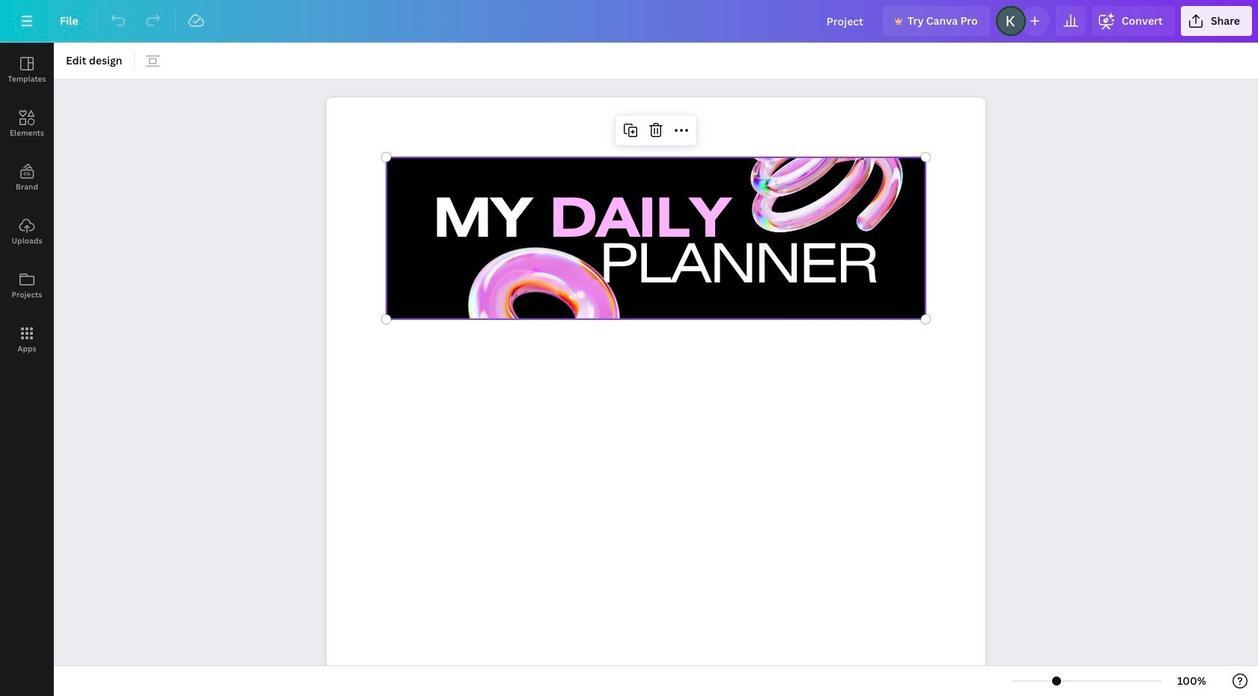Task type: vqa. For each thing, say whether or not it's contained in the screenshot.
the top modifier
no



Task type: locate. For each thing, give the bounding box(es) containing it.
None text field
[[327, 89, 986, 696]]

Design title text field
[[815, 6, 877, 36]]



Task type: describe. For each thing, give the bounding box(es) containing it.
side panel tab list
[[0, 43, 54, 366]]

Zoom button
[[1168, 669, 1217, 693]]

main menu bar
[[0, 0, 1259, 43]]



